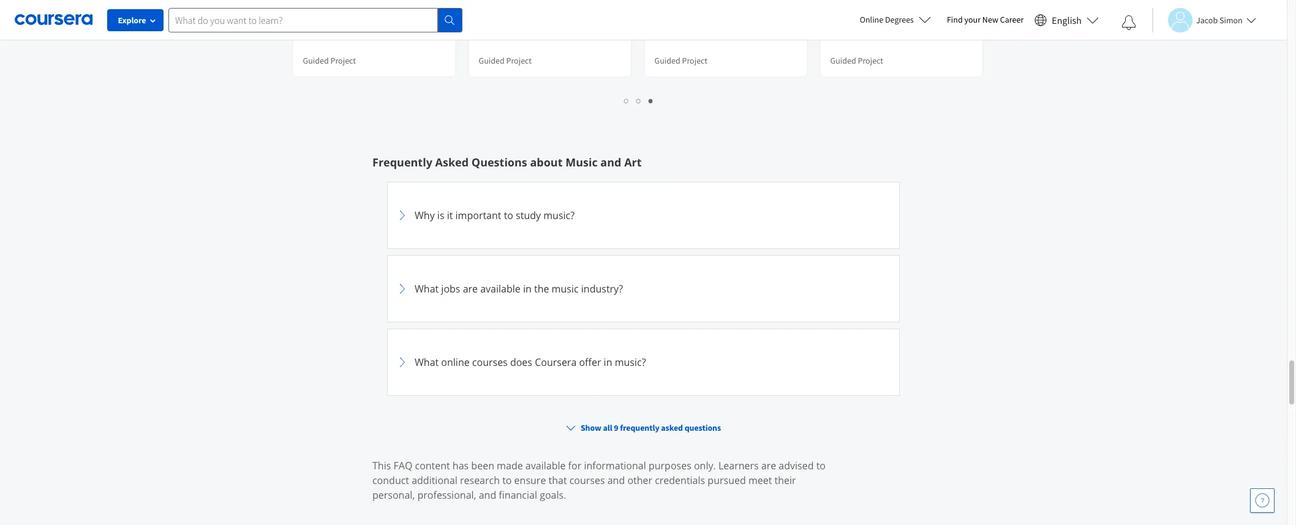 Task type: locate. For each thing, give the bounding box(es) containing it.
chevron right image left why
[[395, 208, 410, 223]]

show all 9 frequently asked questions button
[[561, 417, 726, 439]]

advised
[[779, 460, 814, 473]]

1 horizontal spatial courses
[[570, 474, 605, 488]]

available inside this faq content has been made available for informational purposes only. learners are advised to conduct additional research to ensure that courses and other credentials pursued meet their personal, professional, and financial goals.
[[526, 460, 566, 473]]

research
[[460, 474, 500, 488]]

guided
[[303, 55, 329, 66], [479, 55, 505, 66], [655, 55, 681, 66], [831, 55, 856, 66]]

3 guided project from the left
[[655, 55, 708, 66]]

courses
[[472, 356, 508, 370], [570, 474, 605, 488]]

are up the meet at the right of page
[[762, 460, 777, 473]]

show notifications image
[[1122, 15, 1137, 30]]

canva
[[934, 13, 966, 29]]

what
[[415, 282, 439, 296], [415, 356, 439, 370]]

None search field
[[169, 8, 463, 32]]

for
[[568, 460, 582, 473]]

2 horizontal spatial guided project link
[[644, 0, 808, 78]]

faq
[[394, 460, 413, 473]]

how
[[831, 0, 854, 12]]

0 vertical spatial list item
[[387, 403, 900, 470]]

are right jobs
[[463, 282, 478, 296]]

music? inside 'dropdown button'
[[544, 209, 575, 222]]

3 project from the left
[[682, 55, 708, 66]]

chevron right image left online
[[395, 355, 410, 370]]

and
[[831, 13, 851, 29], [601, 155, 622, 170], [608, 474, 625, 488], [479, 489, 496, 502]]

4 guided from the left
[[831, 55, 856, 66]]

list item
[[387, 403, 900, 470], [387, 476, 900, 526]]

about
[[530, 155, 563, 170]]

1 guided project from the left
[[303, 55, 356, 66]]

help center image
[[1256, 494, 1270, 509]]

0 vertical spatial what
[[415, 282, 439, 296]]

to down made
[[503, 474, 512, 488]]

1 horizontal spatial available
[[526, 460, 566, 473]]

what inside "list item"
[[415, 356, 439, 370]]

courses left does
[[472, 356, 508, 370]]

that
[[549, 474, 567, 488]]

0 horizontal spatial in
[[523, 282, 532, 296]]

0 vertical spatial courses
[[472, 356, 508, 370]]

this faq content has been made available for informational purposes only. learners are advised to conduct additional research to ensure that courses and other credentials pursued meet their personal, professional, and financial goals.
[[373, 460, 826, 502]]

music?
[[544, 209, 575, 222], [615, 356, 646, 370]]

0 horizontal spatial guided project link
[[292, 0, 456, 78]]

what left jobs
[[415, 282, 439, 296]]

2 guided from the left
[[479, 55, 505, 66]]

1 horizontal spatial in
[[604, 356, 612, 370]]

offer
[[579, 356, 601, 370]]

it
[[447, 209, 453, 222]]

0 horizontal spatial are
[[463, 282, 478, 296]]

4 project from the left
[[858, 55, 884, 66]]

how to design facebook and ig stories using canva
[[831, 0, 966, 29]]

music
[[566, 155, 598, 170]]

why is it important to study music?
[[415, 209, 575, 222]]

1 chevron right image from the top
[[395, 208, 410, 223]]

chevron right image
[[395, 282, 410, 297]]

1 vertical spatial available
[[526, 460, 566, 473]]

0 horizontal spatial music?
[[544, 209, 575, 222]]

coursera image
[[15, 10, 93, 30]]

does
[[510, 356, 532, 370]]

1 project from the left
[[331, 55, 356, 66]]

1 guided project link from the left
[[292, 0, 456, 78]]

courses down for
[[570, 474, 605, 488]]

personal,
[[373, 489, 415, 502]]

what left online
[[415, 356, 439, 370]]

in right offer on the bottom left
[[604, 356, 612, 370]]

0 vertical spatial chevron right image
[[395, 208, 410, 223]]

1 button
[[621, 94, 633, 108]]

what jobs are available in the music industry?
[[415, 282, 623, 296]]

guided project
[[303, 55, 356, 66], [479, 55, 532, 66], [655, 55, 708, 66], [831, 55, 884, 66]]

art
[[624, 155, 642, 170]]

What do you want to learn? text field
[[169, 8, 438, 32]]

frequently
[[620, 423, 660, 434]]

is
[[437, 209, 445, 222]]

asked
[[661, 423, 683, 434]]

english
[[1052, 14, 1082, 26]]

courses inside what online courses does coursera offer in music? dropdown button
[[472, 356, 508, 370]]

available up that
[[526, 460, 566, 473]]

0 horizontal spatial available
[[481, 282, 521, 296]]

what for what online courses does coursera offer in music?
[[415, 356, 439, 370]]

0 vertical spatial are
[[463, 282, 478, 296]]

in inside "list item"
[[604, 356, 612, 370]]

design
[[870, 0, 904, 12]]

2 what from the top
[[415, 356, 439, 370]]

guided project link
[[292, 0, 456, 78], [468, 0, 632, 78], [644, 0, 808, 78]]

find your new career link
[[941, 12, 1030, 28]]

chevron right image inside why is it important to study music? 'dropdown button'
[[395, 208, 410, 223]]

1 horizontal spatial music?
[[615, 356, 646, 370]]

learners
[[719, 460, 759, 473]]

1 vertical spatial courses
[[570, 474, 605, 488]]

to up ig
[[857, 0, 868, 12]]

0 horizontal spatial courses
[[472, 356, 508, 370]]

music
[[552, 282, 579, 296]]

chevron right image for why
[[395, 208, 410, 223]]

1 vertical spatial in
[[604, 356, 612, 370]]

important
[[456, 209, 502, 222]]

questions
[[472, 155, 527, 170]]

available
[[481, 282, 521, 296], [526, 460, 566, 473]]

1 vertical spatial chevron right image
[[395, 355, 410, 370]]

0 vertical spatial available
[[481, 282, 521, 296]]

list
[[294, 94, 984, 108]]

music? inside dropdown button
[[615, 356, 646, 370]]

ig
[[853, 13, 864, 29]]

1 horizontal spatial are
[[762, 460, 777, 473]]

to left study
[[504, 209, 513, 222]]

1 vertical spatial what
[[415, 356, 439, 370]]

project
[[331, 55, 356, 66], [506, 55, 532, 66], [682, 55, 708, 66], [858, 55, 884, 66]]

1 horizontal spatial guided project link
[[468, 0, 632, 78]]

what inside list item
[[415, 282, 439, 296]]

music? right study
[[544, 209, 575, 222]]

chevron right image
[[395, 208, 410, 223], [395, 355, 410, 370]]

1 what from the top
[[415, 282, 439, 296]]

are
[[463, 282, 478, 296], [762, 460, 777, 473]]

additional
[[412, 474, 458, 488]]

goals.
[[540, 489, 566, 502]]

what online courses does coursera offer in music? list item
[[387, 329, 900, 396]]

4 guided project from the left
[[831, 55, 884, 66]]

1 vertical spatial are
[[762, 460, 777, 473]]

1 vertical spatial music?
[[615, 356, 646, 370]]

available left the
[[481, 282, 521, 296]]

1 vertical spatial list item
[[387, 476, 900, 526]]

informational
[[584, 460, 646, 473]]

chevron right image inside what online courses does coursera offer in music? dropdown button
[[395, 355, 410, 370]]

online
[[441, 356, 470, 370]]

this
[[373, 460, 391, 473]]

9
[[614, 423, 619, 434]]

content
[[415, 460, 450, 473]]

in left the
[[523, 282, 532, 296]]

pursued
[[708, 474, 746, 488]]

to
[[857, 0, 868, 12], [504, 209, 513, 222], [817, 460, 826, 473], [503, 474, 512, 488]]

2 chevron right image from the top
[[395, 355, 410, 370]]

english button
[[1030, 0, 1104, 40]]

career
[[1001, 14, 1024, 25]]

2 guided project link from the left
[[468, 0, 632, 78]]

music? right offer on the bottom left
[[615, 356, 646, 370]]

and down informational
[[608, 474, 625, 488]]

0 vertical spatial music?
[[544, 209, 575, 222]]

in
[[523, 282, 532, 296], [604, 356, 612, 370]]

2 guided project from the left
[[479, 55, 532, 66]]

frequently
[[373, 155, 433, 170]]

why is it important to study music? list item
[[387, 182, 900, 249]]

0 vertical spatial in
[[523, 282, 532, 296]]

what for what jobs are available in the music industry?
[[415, 282, 439, 296]]

and down how
[[831, 13, 851, 29]]



Task type: describe. For each thing, give the bounding box(es) containing it.
2 list item from the top
[[387, 476, 900, 526]]

list containing 1
[[294, 94, 984, 108]]

are inside dropdown button
[[463, 282, 478, 296]]

purposes
[[649, 460, 692, 473]]

to inside 'dropdown button'
[[504, 209, 513, 222]]

new
[[983, 14, 999, 25]]

online degrees
[[860, 14, 914, 25]]

financial
[[499, 489, 537, 502]]

coursera
[[535, 356, 577, 370]]

3 guided project link from the left
[[644, 0, 808, 78]]

the
[[534, 282, 549, 296]]

2 project from the left
[[506, 55, 532, 66]]

1 list item from the top
[[387, 403, 900, 470]]

industry?
[[581, 282, 623, 296]]

all
[[603, 423, 613, 434]]

simon
[[1220, 14, 1243, 25]]

to right advised on the bottom of the page
[[817, 460, 826, 473]]

made
[[497, 460, 523, 473]]

what online courses does coursera offer in music?
[[415, 356, 646, 370]]

credentials
[[655, 474, 705, 488]]

in inside list item
[[523, 282, 532, 296]]

online
[[860, 14, 884, 25]]

1 guided from the left
[[303, 55, 329, 66]]

only.
[[694, 460, 716, 473]]

why is it important to study music? button
[[395, 190, 892, 241]]

show
[[581, 423, 602, 434]]

ensure
[[514, 474, 546, 488]]

jobs
[[441, 282, 460, 296]]

been
[[471, 460, 494, 473]]

are inside this faq content has been made available for informational purposes only. learners are advised to conduct additional research to ensure that courses and other credentials pursued meet their personal, professional, and financial goals.
[[762, 460, 777, 473]]

facebook
[[907, 0, 957, 12]]

online degrees button
[[850, 6, 941, 33]]

and inside how to design facebook and ig stories using canva
[[831, 13, 851, 29]]

conduct
[[373, 474, 409, 488]]

find
[[947, 14, 963, 25]]

frequently asked questions about music and art
[[373, 155, 642, 170]]

meet
[[749, 474, 772, 488]]

questions
[[685, 423, 721, 434]]

2
[[637, 95, 642, 107]]

why
[[415, 209, 435, 222]]

degrees
[[885, 14, 914, 25]]

available inside dropdown button
[[481, 282, 521, 296]]

jacob simon
[[1197, 14, 1243, 25]]

what jobs are available in the music industry? list item
[[387, 256, 900, 323]]

jacob
[[1197, 14, 1218, 25]]

find your new career
[[947, 14, 1024, 25]]

3 button
[[645, 94, 658, 108]]

1
[[624, 95, 629, 107]]

courses inside this faq content has been made available for informational purposes only. learners are advised to conduct additional research to ensure that courses and other credentials pursued meet their personal, professional, and financial goals.
[[570, 474, 605, 488]]

has
[[453, 460, 469, 473]]

asked
[[435, 155, 469, 170]]

chevron right image for what
[[395, 355, 410, 370]]

stories
[[866, 13, 901, 29]]

what online courses does coursera offer in music? button
[[395, 337, 892, 388]]

3 guided from the left
[[655, 55, 681, 66]]

2 button
[[633, 94, 645, 108]]

other
[[628, 474, 653, 488]]

3
[[649, 95, 654, 107]]

and left art
[[601, 155, 622, 170]]

what jobs are available in the music industry? button
[[395, 263, 892, 315]]

collapsed list
[[387, 182, 900, 526]]

professional,
[[418, 489, 476, 502]]

explore
[[118, 15, 146, 26]]

and down research
[[479, 489, 496, 502]]

using
[[904, 13, 932, 29]]

to inside how to design facebook and ig stories using canva
[[857, 0, 868, 12]]

your
[[965, 14, 981, 25]]

explore button
[[107, 9, 164, 31]]

jacob simon button
[[1153, 8, 1257, 32]]

chevron down image
[[47, 18, 56, 27]]

their
[[775, 474, 796, 488]]

show all 9 frequently asked questions
[[581, 423, 721, 434]]

study
[[516, 209, 541, 222]]



Task type: vqa. For each thing, say whether or not it's contained in the screenshot.
middle Chevron Right Icon
yes



